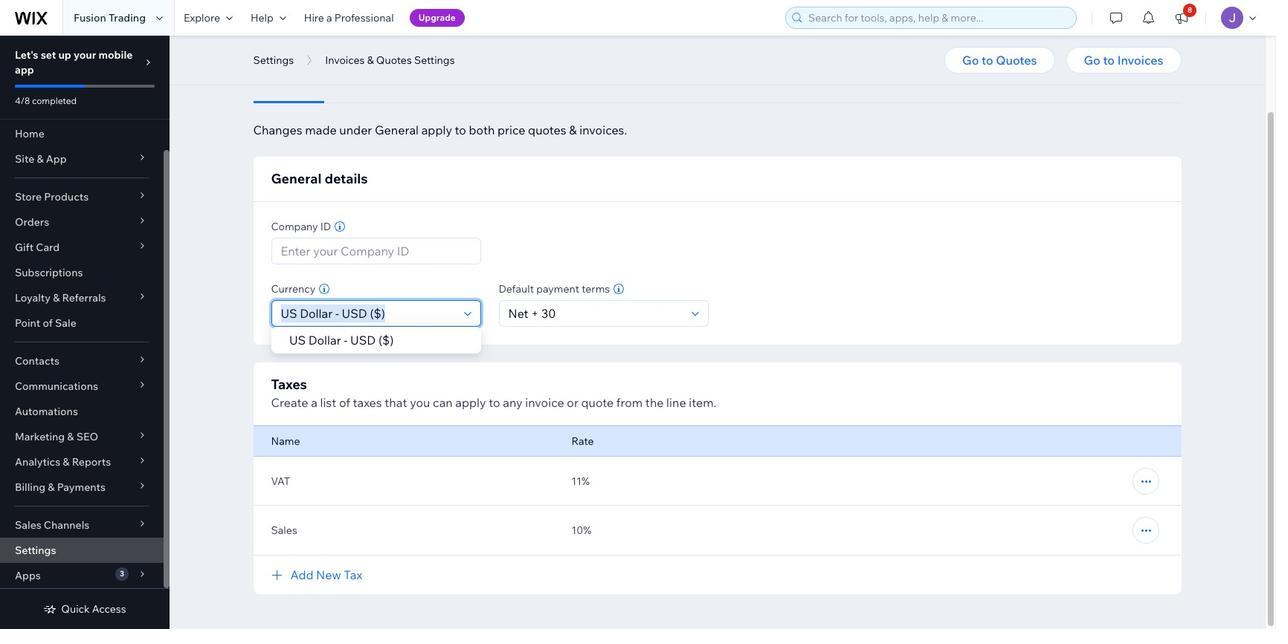 Task type: locate. For each thing, give the bounding box(es) containing it.
0 vertical spatial apply
[[421, 123, 452, 138]]

0 horizontal spatial a
[[311, 396, 317, 411]]

seo
[[76, 431, 98, 444]]

invoices button
[[324, 58, 396, 103]]

1 go from the left
[[962, 53, 979, 68]]

sales for sales channels
[[15, 519, 41, 533]]

($)
[[378, 333, 393, 348]]

1 horizontal spatial of
[[339, 396, 350, 411]]

upgrade button
[[410, 9, 465, 27]]

1 horizontal spatial automations
[[508, 73, 579, 88]]

that
[[385, 396, 407, 411]]

a left list on the left
[[311, 396, 317, 411]]

a right hire
[[327, 11, 332, 25]]

2 horizontal spatial quotes
[[996, 53, 1037, 68]]

line
[[666, 396, 686, 411]]

4/8
[[15, 95, 30, 106]]

sales up add
[[271, 524, 297, 538]]

from
[[616, 396, 643, 411]]

channels
[[44, 519, 90, 533]]

1 vertical spatial a
[[311, 396, 317, 411]]

1 horizontal spatial sales
[[271, 524, 297, 538]]

go inside button
[[962, 53, 979, 68]]

0 vertical spatial of
[[43, 317, 53, 330]]

up
[[58, 48, 71, 62]]

a inside 'link'
[[327, 11, 332, 25]]

general for general
[[267, 73, 311, 88]]

& right loyalty
[[53, 292, 60, 305]]

0 horizontal spatial apply
[[421, 123, 452, 138]]

made
[[305, 123, 337, 138]]

general right under
[[375, 123, 419, 138]]

& for reports
[[63, 456, 70, 469]]

-
[[343, 333, 347, 348]]

billing
[[15, 481, 45, 495]]

quick access
[[61, 603, 126, 617]]

sale
[[55, 317, 76, 330]]

0 horizontal spatial quotes
[[376, 54, 412, 67]]

quotes for to
[[996, 53, 1037, 68]]

of inside taxes create a list of taxes that you can apply to any invoice or quote from the line item.
[[339, 396, 350, 411]]

automations button
[[494, 58, 592, 103]]

settings button
[[246, 49, 301, 71]]

& inside 'popup button'
[[67, 431, 74, 444]]

under
[[339, 123, 372, 138]]

apply right can
[[455, 396, 486, 411]]

0 horizontal spatial automations
[[15, 405, 78, 419]]

0 horizontal spatial settings
[[15, 544, 56, 558]]

communications button
[[0, 374, 164, 399]]

the
[[645, 396, 664, 411]]

settings inside invoices & quotes settings button
[[414, 54, 455, 67]]

terms
[[582, 283, 610, 296]]

2 horizontal spatial settings
[[414, 54, 455, 67]]

0 vertical spatial general
[[267, 73, 311, 88]]

subscriptions link
[[0, 260, 164, 286]]

of left sale
[[43, 317, 53, 330]]

automations
[[508, 73, 579, 88], [15, 405, 78, 419]]

settings down help button
[[253, 54, 294, 67]]

us dollar - usd ($)
[[289, 333, 393, 348]]

0 vertical spatial automations
[[508, 73, 579, 88]]

usd
[[350, 333, 375, 348]]

1 horizontal spatial settings
[[253, 54, 294, 67]]

settings up apps
[[15, 544, 56, 558]]

loyalty
[[15, 292, 51, 305]]

company
[[271, 220, 318, 234]]

settings up price quotes
[[414, 54, 455, 67]]

go inside "button"
[[1084, 53, 1101, 68]]

general up company
[[271, 170, 322, 187]]

sales
[[15, 519, 41, 533], [271, 524, 297, 538]]

of
[[43, 317, 53, 330], [339, 396, 350, 411]]

& down professional
[[367, 54, 374, 67]]

apply inside taxes create a list of taxes that you can apply to any invoice or quote from the line item.
[[455, 396, 486, 411]]

invoices for invoices & quotes settings
[[325, 54, 365, 67]]

0 vertical spatial a
[[327, 11, 332, 25]]

1 horizontal spatial apply
[[455, 396, 486, 411]]

1 horizontal spatial quotes
[[440, 73, 481, 88]]

hire a professional link
[[295, 0, 403, 36]]

a
[[327, 11, 332, 25], [311, 396, 317, 411]]

us
[[289, 333, 305, 348]]

payments
[[57, 481, 106, 495]]

go to quotes button
[[945, 47, 1055, 74]]

settings
[[253, 54, 294, 67], [414, 54, 455, 67], [15, 544, 56, 558]]

price
[[498, 123, 525, 138]]

1 vertical spatial apply
[[455, 396, 486, 411]]

new
[[316, 568, 341, 583]]

to
[[982, 53, 993, 68], [1103, 53, 1115, 68], [455, 123, 466, 138], [489, 396, 500, 411]]

set
[[41, 48, 56, 62]]

card
[[36, 241, 60, 254]]

completed
[[32, 95, 77, 106]]

&
[[367, 54, 374, 67], [569, 123, 577, 138], [37, 152, 44, 166], [53, 292, 60, 305], [67, 431, 74, 444], [63, 456, 70, 469], [48, 481, 55, 495]]

apps
[[15, 570, 41, 583]]

0 horizontal spatial go
[[962, 53, 979, 68]]

tax
[[344, 568, 362, 583]]

settings for settings 'link'
[[15, 544, 56, 558]]

settings inside settings 'link'
[[15, 544, 56, 558]]

trading
[[109, 11, 146, 25]]

& inside button
[[367, 54, 374, 67]]

go to invoices button
[[1066, 47, 1181, 74]]

general down settings button at the left of the page
[[267, 73, 311, 88]]

& inside popup button
[[53, 292, 60, 305]]

automations inside automations button
[[508, 73, 579, 88]]

1 vertical spatial of
[[339, 396, 350, 411]]

add
[[290, 568, 313, 583]]

hire
[[304, 11, 324, 25]]

0 horizontal spatial of
[[43, 317, 53, 330]]

& for seo
[[67, 431, 74, 444]]

automations up 'quotes'
[[508, 73, 579, 88]]

& right billing
[[48, 481, 55, 495]]

mobile
[[98, 48, 133, 62]]

3
[[120, 570, 124, 579]]

& left reports in the left bottom of the page
[[63, 456, 70, 469]]

& for app
[[37, 152, 44, 166]]

10%
[[572, 524, 591, 538]]

sales down billing
[[15, 519, 41, 533]]

1 horizontal spatial go
[[1084, 53, 1101, 68]]

to inside taxes create a list of taxes that you can apply to any invoice or quote from the line item.
[[489, 396, 500, 411]]

fusion trading
[[74, 11, 146, 25]]

sales inside 'popup button'
[[15, 519, 41, 533]]

apply
[[421, 123, 452, 138], [455, 396, 486, 411]]

settings for settings button at the left of the page
[[253, 54, 294, 67]]

contacts button
[[0, 349, 164, 374]]

2 vertical spatial general
[[271, 170, 322, 187]]

invoices
[[1118, 53, 1164, 68], [325, 54, 365, 67], [337, 73, 383, 88]]

1 vertical spatial automations
[[15, 405, 78, 419]]

site & app
[[15, 152, 67, 166]]

currency
[[271, 283, 316, 296]]

explore
[[184, 11, 220, 25]]

marketing
[[15, 431, 65, 444]]

automations inside automations link
[[15, 405, 78, 419]]

2 go from the left
[[1084, 53, 1101, 68]]

general inside "button"
[[267, 73, 311, 88]]

& inside popup button
[[37, 152, 44, 166]]

tab list
[[253, 58, 1181, 103]]

Company ID field
[[276, 239, 476, 264]]

& right site
[[37, 152, 44, 166]]

& left seo
[[67, 431, 74, 444]]

invoices inside tab list
[[337, 73, 383, 88]]

add new tax
[[290, 568, 362, 583]]

1 horizontal spatial a
[[327, 11, 332, 25]]

payment
[[536, 283, 579, 296]]

0 horizontal spatial sales
[[15, 519, 41, 533]]

of right list on the left
[[339, 396, 350, 411]]

automations up marketing
[[15, 405, 78, 419]]

invoices for invoices
[[337, 73, 383, 88]]

go
[[962, 53, 979, 68], [1084, 53, 1101, 68]]

apply left both
[[421, 123, 452, 138]]

settings inside settings button
[[253, 54, 294, 67]]



Task type: describe. For each thing, give the bounding box(es) containing it.
gift
[[15, 241, 34, 254]]

add new tax button
[[268, 567, 362, 585]]

billing & payments button
[[0, 475, 164, 501]]

general button
[[253, 58, 324, 103]]

let's
[[15, 48, 38, 62]]

gift card button
[[0, 235, 164, 260]]

analytics
[[15, 456, 60, 469]]

& for payments
[[48, 481, 55, 495]]

any
[[503, 396, 523, 411]]

both
[[469, 123, 495, 138]]

general for general details
[[271, 170, 322, 187]]

taxes create a list of taxes that you can apply to any invoice or quote from the line item.
[[271, 376, 717, 411]]

point of sale
[[15, 317, 76, 330]]

can
[[433, 396, 453, 411]]

details
[[325, 170, 368, 187]]

4/8 completed
[[15, 95, 77, 106]]

app
[[15, 63, 34, 77]]

access
[[92, 603, 126, 617]]

& for referrals
[[53, 292, 60, 305]]

billing & payments
[[15, 481, 106, 495]]

8 button
[[1165, 0, 1198, 36]]

professional
[[335, 11, 394, 25]]

referrals
[[62, 292, 106, 305]]

help button
[[242, 0, 295, 36]]

price quotes
[[409, 73, 481, 88]]

tab list containing general
[[253, 58, 1181, 103]]

orders button
[[0, 210, 164, 235]]

quotes inside button
[[440, 73, 481, 88]]

products
[[44, 190, 89, 204]]

a inside taxes create a list of taxes that you can apply to any invoice or quote from the line item.
[[311, 396, 317, 411]]

help
[[251, 11, 274, 25]]

point of sale link
[[0, 311, 164, 336]]

automations for automations link
[[15, 405, 78, 419]]

invoices & quotes settings button
[[318, 49, 462, 71]]

automations for automations button
[[508, 73, 579, 88]]

let's set up your mobile app
[[15, 48, 133, 77]]

rate
[[572, 435, 594, 448]]

site & app button
[[0, 147, 164, 172]]

home
[[15, 127, 44, 141]]

8
[[1188, 5, 1192, 15]]

id
[[320, 220, 331, 234]]

or
[[567, 396, 579, 411]]

gift card
[[15, 241, 60, 254]]

quote
[[581, 396, 614, 411]]

of inside sidebar element
[[43, 317, 53, 330]]

general details
[[271, 170, 368, 187]]

sidebar element
[[0, 36, 170, 630]]

to inside go to invoices "button"
[[1103, 53, 1115, 68]]

Default payment terms field
[[504, 301, 687, 326]]

list
[[320, 396, 336, 411]]

point
[[15, 317, 40, 330]]

sales for sales
[[271, 524, 297, 538]]

create
[[271, 396, 308, 411]]

Search for tools, apps, help & more... field
[[804, 7, 1072, 28]]

quotes for &
[[376, 54, 412, 67]]

invoice
[[525, 396, 564, 411]]

fusion
[[74, 11, 106, 25]]

go to invoices
[[1084, 53, 1164, 68]]

reports
[[72, 456, 111, 469]]

store
[[15, 190, 42, 204]]

quick access button
[[43, 603, 126, 617]]

go for go to quotes
[[962, 53, 979, 68]]

dollar
[[308, 333, 341, 348]]

& right 'quotes'
[[569, 123, 577, 138]]

store products button
[[0, 184, 164, 210]]

to inside go to quotes button
[[982, 53, 993, 68]]

vat
[[271, 475, 290, 489]]

analytics & reports
[[15, 456, 111, 469]]

price quotes button
[[396, 58, 494, 103]]

analytics & reports button
[[0, 450, 164, 475]]

loyalty & referrals button
[[0, 286, 164, 311]]

sales channels
[[15, 519, 90, 533]]

Currency field
[[276, 301, 459, 326]]

1 vertical spatial general
[[375, 123, 419, 138]]

default
[[499, 283, 534, 296]]

settings link
[[0, 538, 164, 564]]

changes made under general apply to both price quotes & invoices.
[[253, 123, 627, 138]]

store products
[[15, 190, 89, 204]]

your
[[74, 48, 96, 62]]

invoices inside "button"
[[1118, 53, 1164, 68]]

name
[[271, 435, 300, 448]]

price
[[409, 73, 438, 88]]

marketing & seo button
[[0, 425, 164, 450]]

subscriptions
[[15, 266, 83, 280]]

communications
[[15, 380, 98, 393]]

quotes
[[528, 123, 566, 138]]

changes
[[253, 123, 302, 138]]

& for quotes
[[367, 54, 374, 67]]

taxes
[[353, 396, 382, 411]]

go for go to invoices
[[1084, 53, 1101, 68]]



Task type: vqa. For each thing, say whether or not it's contained in the screenshot.
Products
yes



